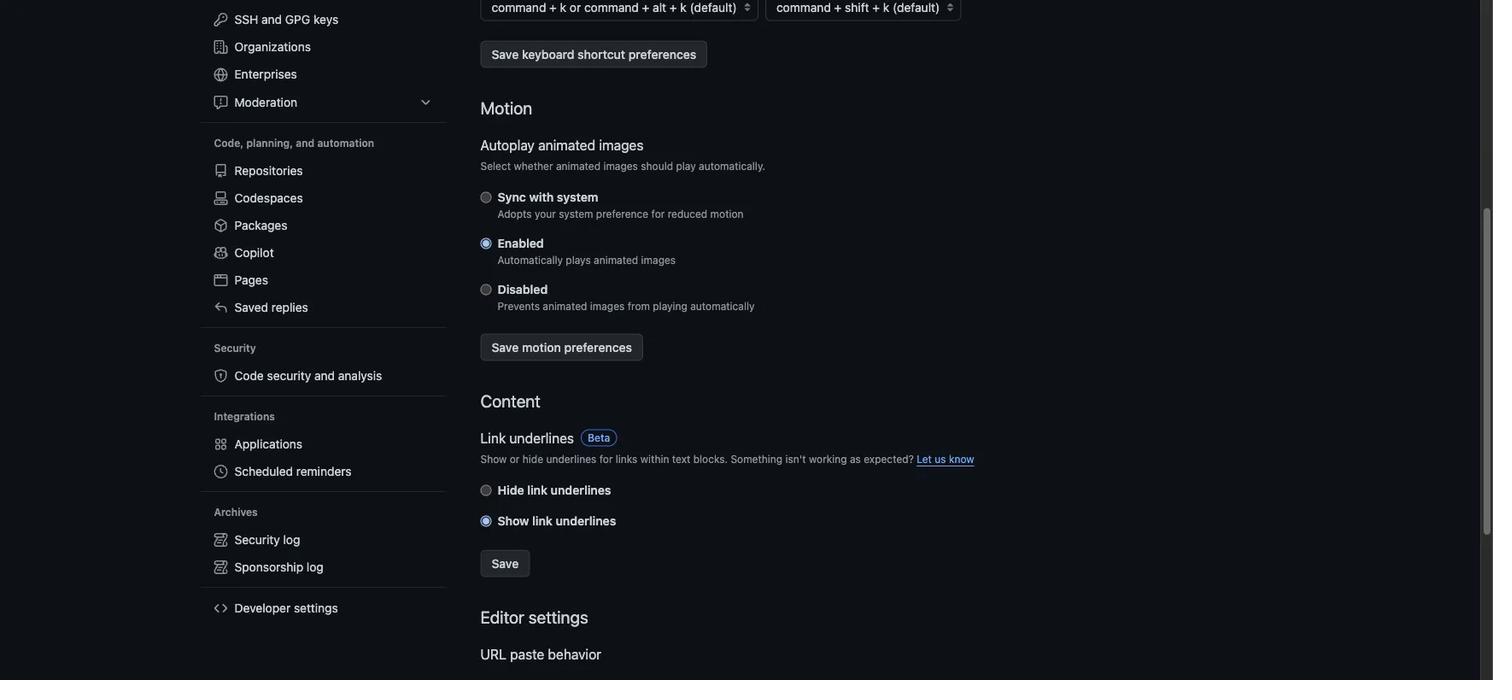Task type: describe. For each thing, give the bounding box(es) containing it.
and for planning,
[[296, 137, 315, 149]]

automatically
[[498, 254, 563, 266]]

content
[[481, 391, 541, 411]]

integrations list
[[207, 431, 440, 485]]

ssh and gpg keys
[[235, 12, 339, 26]]

links
[[616, 453, 638, 465]]

motion
[[481, 98, 533, 118]]

system for your
[[559, 208, 593, 220]]

planning,
[[246, 137, 293, 149]]

key image
[[214, 13, 228, 26]]

Hide link underlines radio
[[481, 485, 492, 496]]

repositories link
[[207, 157, 440, 185]]

sync with system
[[498, 190, 599, 204]]

shield lock image
[[214, 369, 228, 383]]

should
[[641, 160, 673, 172]]

isn't
[[786, 453, 806, 465]]

developer settings link
[[207, 595, 440, 622]]

code, planning, and automation
[[214, 137, 374, 149]]

packages link
[[207, 212, 440, 239]]

saved replies
[[235, 300, 308, 314]]

beta
[[588, 432, 610, 444]]

settings for editor settings
[[529, 607, 588, 627]]

gpg
[[285, 12, 310, 26]]

saved replies link
[[207, 294, 440, 321]]

organizations link
[[207, 33, 440, 61]]

code,
[[214, 137, 244, 149]]

save motion preferences
[[492, 340, 632, 354]]

prevents
[[498, 300, 540, 312]]

automatically.
[[699, 160, 766, 172]]

underlines down the "hide link underlines"
[[556, 514, 616, 528]]

log for security log
[[283, 533, 300, 547]]

replies
[[272, 300, 308, 314]]

pages
[[235, 273, 268, 287]]

automation
[[317, 137, 374, 149]]

hide
[[523, 453, 543, 465]]

editor
[[481, 607, 525, 627]]

hide
[[498, 483, 524, 497]]

paste
[[510, 646, 544, 662]]

sponsorship log link
[[207, 554, 440, 581]]

enterprises
[[235, 67, 297, 81]]

saved
[[235, 300, 268, 314]]

moderation button
[[207, 89, 440, 116]]

animated right plays
[[594, 254, 638, 266]]

underlines up hide
[[510, 430, 574, 446]]

automatically plays animated images
[[498, 254, 676, 266]]

Show link underlines radio
[[481, 516, 492, 527]]

developer settings
[[235, 601, 338, 615]]

autoplay animated images element
[[481, 135, 1274, 361]]

integrations
[[214, 411, 275, 423]]

Disabled radio
[[481, 284, 492, 295]]

security log
[[235, 533, 300, 547]]

and inside access list
[[262, 12, 282, 26]]

security log link
[[207, 526, 440, 554]]

code, planning, and automation list
[[207, 157, 440, 321]]

settings for developer settings
[[294, 601, 338, 615]]

images left should
[[604, 160, 638, 172]]

save for save motion preferences
[[492, 340, 519, 354]]

underlines up the 'show link underlines' on the bottom
[[551, 483, 611, 497]]

and for security
[[314, 369, 335, 383]]

clock image
[[214, 465, 228, 478]]

log image for security
[[214, 533, 228, 547]]

animated down "autoplay animated images"
[[556, 160, 601, 172]]

save button
[[481, 550, 530, 577]]

enterprises link
[[207, 61, 440, 89]]

us
[[935, 453, 946, 465]]

reminders
[[296, 464, 352, 478]]

disabled
[[498, 283, 548, 297]]

archives
[[214, 506, 258, 518]]

moderation
[[235, 95, 297, 109]]

save inside the "link underlines" element
[[492, 556, 519, 571]]

preference
[[596, 208, 649, 220]]

adopts your system preference for reduced motion
[[498, 208, 744, 220]]

images up select whether animated images should play automatically.
[[599, 137, 644, 153]]

codespaces link
[[207, 185, 440, 212]]

link underlines element
[[481, 448, 1274, 577]]

archives list
[[207, 526, 440, 581]]

sponsorship log
[[235, 560, 324, 574]]

copilot image
[[214, 246, 228, 260]]

prevents animated images from playing automatically
[[498, 300, 755, 312]]

repo image
[[214, 164, 228, 178]]

copilot link
[[207, 239, 440, 267]]

save motion preferences button
[[481, 334, 643, 361]]

codespaces
[[235, 191, 303, 205]]

analysis
[[338, 369, 382, 383]]

link
[[481, 430, 506, 446]]

Enabled radio
[[481, 238, 492, 249]]

behavior
[[548, 646, 602, 662]]

link for hide
[[527, 483, 548, 497]]

editor settings
[[481, 607, 588, 627]]

plays
[[566, 254, 591, 266]]

underlines down beta
[[546, 453, 597, 465]]

applications
[[235, 437, 303, 451]]

reply image
[[214, 301, 228, 314]]

pages link
[[207, 267, 440, 294]]

select whether animated images should play automatically.
[[481, 160, 766, 172]]

codespaces image
[[214, 191, 228, 205]]

keyboard
[[522, 47, 575, 61]]

images left from
[[590, 300, 625, 312]]

whether
[[514, 160, 553, 172]]

select
[[481, 160, 511, 172]]

save keyboard shortcut preferences button
[[481, 41, 708, 68]]

scheduled
[[235, 464, 293, 478]]

organization image
[[214, 40, 228, 54]]

link underlines
[[481, 430, 574, 446]]

code security and analysis
[[235, 369, 382, 383]]



Task type: locate. For each thing, give the bounding box(es) containing it.
for inside 'autoplay animated images' element
[[652, 208, 665, 220]]

applications link
[[207, 431, 440, 458]]

code image
[[214, 601, 228, 615]]

show for show link underlines
[[498, 514, 529, 528]]

animated up save motion preferences
[[543, 300, 587, 312]]

url
[[481, 646, 507, 662]]

text
[[672, 453, 691, 465]]

reduced
[[668, 208, 708, 220]]

0 horizontal spatial settings
[[294, 601, 338, 615]]

settings down sponsorship log link at the left
[[294, 601, 338, 615]]

0 vertical spatial link
[[527, 483, 548, 497]]

0 vertical spatial security
[[214, 342, 256, 354]]

know
[[949, 453, 975, 465]]

for for underlines
[[600, 453, 613, 465]]

as
[[850, 453, 861, 465]]

access list
[[207, 0, 440, 116]]

link
[[527, 483, 548, 497], [532, 514, 553, 528]]

log up sponsorship log
[[283, 533, 300, 547]]

let us know link
[[917, 453, 975, 465]]

enabled
[[498, 236, 544, 251]]

for left reduced at top left
[[652, 208, 665, 220]]

0 vertical spatial for
[[652, 208, 665, 220]]

for
[[652, 208, 665, 220], [600, 453, 613, 465]]

link for show
[[532, 514, 553, 528]]

1 save from the top
[[492, 47, 519, 61]]

0 vertical spatial and
[[262, 12, 282, 26]]

for for preference
[[652, 208, 665, 220]]

1 vertical spatial show
[[498, 514, 529, 528]]

1 horizontal spatial settings
[[529, 607, 588, 627]]

security
[[267, 369, 311, 383]]

1 vertical spatial and
[[296, 137, 315, 149]]

show or hide underlines for links within text blocks. something isn't working as expected? let us know
[[481, 453, 975, 465]]

your
[[535, 208, 556, 220]]

security up sponsorship
[[235, 533, 280, 547]]

1 vertical spatial link
[[532, 514, 553, 528]]

1 vertical spatial save
[[492, 340, 519, 354]]

motion right reduced at top left
[[711, 208, 744, 220]]

2 vertical spatial and
[[314, 369, 335, 383]]

and up repositories link
[[296, 137, 315, 149]]

log
[[283, 533, 300, 547], [307, 560, 324, 574]]

animated
[[538, 137, 596, 153], [556, 160, 601, 172], [594, 254, 638, 266], [543, 300, 587, 312]]

autoplay animated images
[[481, 137, 644, 153]]

security for security
[[214, 342, 256, 354]]

scheduled reminders link
[[207, 458, 440, 485]]

settings up "behavior"
[[529, 607, 588, 627]]

images
[[599, 137, 644, 153], [604, 160, 638, 172], [641, 254, 676, 266], [590, 300, 625, 312]]

shortcut
[[578, 47, 626, 61]]

2 log image from the top
[[214, 560, 228, 574]]

show for show or hide underlines for links within text blocks. something isn't working as expected? let us know
[[481, 453, 507, 465]]

0 horizontal spatial for
[[600, 453, 613, 465]]

underlines
[[510, 430, 574, 446], [546, 453, 597, 465], [551, 483, 611, 497], [556, 514, 616, 528]]

preferences inside 'autoplay animated images' element
[[564, 340, 632, 354]]

show
[[481, 453, 507, 465], [498, 514, 529, 528]]

log for sponsorship log
[[307, 560, 324, 574]]

settings
[[294, 601, 338, 615], [529, 607, 588, 627]]

and right ssh
[[262, 12, 282, 26]]

security
[[214, 342, 256, 354], [235, 533, 280, 547]]

log image down "archives"
[[214, 533, 228, 547]]

link right the hide
[[527, 483, 548, 497]]

1 horizontal spatial log
[[307, 560, 324, 574]]

images up playing
[[641, 254, 676, 266]]

security for security log
[[235, 533, 280, 547]]

preferences
[[629, 47, 697, 61], [564, 340, 632, 354]]

with
[[529, 190, 554, 204]]

save down prevents
[[492, 340, 519, 354]]

save for save keyboard shortcut preferences
[[492, 47, 519, 61]]

system right with
[[557, 190, 599, 204]]

system right your
[[559, 208, 593, 220]]

1 vertical spatial motion
[[522, 340, 561, 354]]

1 vertical spatial system
[[559, 208, 593, 220]]

1 vertical spatial log image
[[214, 560, 228, 574]]

expected?
[[864, 453, 914, 465]]

and
[[262, 12, 282, 26], [296, 137, 315, 149], [314, 369, 335, 383]]

packages
[[235, 218, 287, 232]]

autoplay
[[481, 137, 535, 153]]

automatically
[[691, 300, 755, 312]]

play
[[676, 160, 696, 172]]

save down 'show link underlines' option
[[492, 556, 519, 571]]

scheduled reminders
[[235, 464, 352, 478]]

package image
[[214, 219, 228, 232]]

adopts
[[498, 208, 532, 220]]

for left links
[[600, 453, 613, 465]]

0 vertical spatial save
[[492, 47, 519, 61]]

motion down prevents
[[522, 340, 561, 354]]

globe image
[[214, 68, 228, 82]]

show link underlines
[[498, 514, 616, 528]]

copilot
[[235, 246, 274, 260]]

ssh and gpg keys link
[[207, 6, 440, 33]]

1 horizontal spatial for
[[652, 208, 665, 220]]

organizations
[[235, 40, 311, 54]]

hide link underlines
[[498, 483, 611, 497]]

save left keyboard
[[492, 47, 519, 61]]

browser image
[[214, 273, 228, 287]]

repositories
[[235, 164, 303, 178]]

save
[[492, 47, 519, 61], [492, 340, 519, 354], [492, 556, 519, 571]]

link down the "hide link underlines"
[[532, 514, 553, 528]]

0 horizontal spatial motion
[[522, 340, 561, 354]]

within
[[641, 453, 669, 465]]

log down security log link at the bottom
[[307, 560, 324, 574]]

log inside security log link
[[283, 533, 300, 547]]

Sync with system radio
[[481, 192, 492, 203]]

1 vertical spatial security
[[235, 533, 280, 547]]

log inside sponsorship log link
[[307, 560, 324, 574]]

1 horizontal spatial motion
[[711, 208, 744, 220]]

1 vertical spatial preferences
[[564, 340, 632, 354]]

show right 'show link underlines' option
[[498, 514, 529, 528]]

1 vertical spatial for
[[600, 453, 613, 465]]

security inside archives list
[[235, 533, 280, 547]]

something
[[731, 453, 783, 465]]

system
[[557, 190, 599, 204], [559, 208, 593, 220]]

from
[[628, 300, 650, 312]]

working
[[809, 453, 847, 465]]

0 vertical spatial show
[[481, 453, 507, 465]]

developer
[[235, 601, 291, 615]]

0 vertical spatial preferences
[[629, 47, 697, 61]]

motion
[[711, 208, 744, 220], [522, 340, 561, 354]]

let
[[917, 453, 932, 465]]

log image up code icon
[[214, 560, 228, 574]]

0 vertical spatial log image
[[214, 533, 228, 547]]

motion inside "save motion preferences" button
[[522, 340, 561, 354]]

preferences right the shortcut
[[629, 47, 697, 61]]

0 vertical spatial system
[[557, 190, 599, 204]]

apps image
[[214, 437, 228, 451]]

log image
[[214, 533, 228, 547], [214, 560, 228, 574]]

blocks.
[[694, 453, 728, 465]]

preferences down prevents animated images from playing automatically
[[564, 340, 632, 354]]

1 vertical spatial log
[[307, 560, 324, 574]]

0 horizontal spatial log
[[283, 533, 300, 547]]

code security and analysis link
[[207, 362, 440, 390]]

sponsorship
[[235, 560, 303, 574]]

3 save from the top
[[492, 556, 519, 571]]

2 save from the top
[[492, 340, 519, 354]]

code
[[235, 369, 264, 383]]

1 log image from the top
[[214, 533, 228, 547]]

log image for sponsorship
[[214, 560, 228, 574]]

or
[[510, 453, 520, 465]]

0 vertical spatial log
[[283, 533, 300, 547]]

animated up whether in the left of the page
[[538, 137, 596, 153]]

security up code
[[214, 342, 256, 354]]

for inside the "link underlines" element
[[600, 453, 613, 465]]

and left analysis
[[314, 369, 335, 383]]

show left or
[[481, 453, 507, 465]]

save keyboard shortcut preferences
[[492, 47, 697, 61]]

save inside 'autoplay animated images' element
[[492, 340, 519, 354]]

url paste behavior
[[481, 646, 602, 662]]

2 vertical spatial save
[[492, 556, 519, 571]]

0 vertical spatial motion
[[711, 208, 744, 220]]

system for with
[[557, 190, 599, 204]]



Task type: vqa. For each thing, say whether or not it's contained in the screenshot.
"Security log" Link
yes



